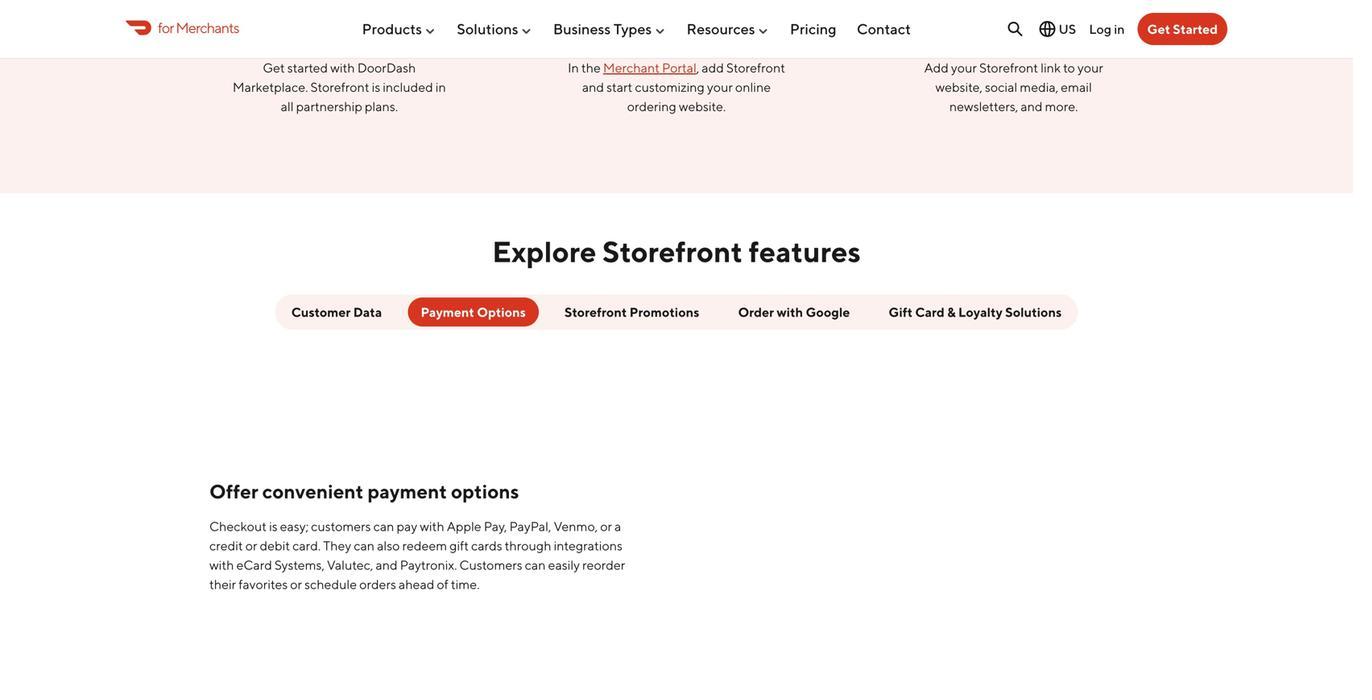 Task type: vqa. For each thing, say whether or not it's contained in the screenshot.
alcohol line image
no



Task type: describe. For each thing, give the bounding box(es) containing it.
link
[[1041, 60, 1061, 75]]

pay
[[397, 519, 417, 534]]

log in
[[1089, 21, 1125, 36]]

customers for your
[[1033, 28, 1103, 45]]

storefront up promotions
[[603, 234, 743, 269]]

with up redeem
[[420, 519, 444, 534]]

data
[[353, 304, 382, 320]]

time.
[[451, 577, 480, 592]]

included
[[383, 79, 433, 95]]

ordering
[[627, 99, 677, 114]]

start
[[607, 79, 633, 95]]

business types
[[553, 20, 652, 38]]

venmo,
[[554, 519, 598, 534]]

2 vertical spatial can
[[525, 558, 546, 573]]

apple
[[447, 519, 482, 534]]

ahead
[[399, 577, 435, 592]]

and inside , add storefront and start customizing your online ordering website.
[[582, 79, 604, 95]]

debit
[[260, 538, 290, 554]]

reorder
[[582, 558, 625, 573]]

sign
[[268, 28, 298, 45]]

products
[[362, 20, 422, 38]]

to
[[1063, 60, 1075, 75]]

get started with doordash marketplace. storefront is included in all partnership plans.
[[233, 60, 446, 114]]

0 vertical spatial in
[[1114, 21, 1125, 36]]

get started
[[1148, 21, 1218, 37]]

,
[[697, 60, 700, 75]]

contact link
[[857, 14, 911, 44]]

pay,
[[484, 519, 507, 534]]

globe line image
[[1038, 19, 1057, 39]]

us
[[1059, 21, 1076, 37]]

products link
[[362, 14, 437, 44]]

is inside checkout is easy; customers can pay with apple pay, paypal, venmo, or a credit or debit card. they can also redeem gift cards through integrations with ecard systems, valutec, and paytronix. customers can easily reorder their favorites or schedule orders ahead of time.
[[269, 519, 278, 534]]

payment options button
[[408, 297, 539, 326]]

explore
[[492, 234, 597, 269]]

storefront promotions button
[[552, 297, 713, 326]]

, add storefront and start customizing your online ordering website.
[[582, 60, 785, 114]]

also
[[377, 538, 400, 554]]

easy;
[[280, 519, 309, 534]]

storefront promotions
[[565, 304, 700, 320]]

options
[[451, 480, 519, 503]]

online
[[735, 79, 771, 95]]

in inside get started with doordash marketplace. storefront is included in all partnership plans.
[[436, 79, 446, 95]]

partnership
[[296, 99, 362, 114]]

loyalty
[[959, 304, 1003, 320]]

credit
[[209, 538, 243, 554]]

solutions inside button
[[1006, 304, 1062, 320]]

storefront inside , add storefront and start customizing your online ordering website.
[[727, 60, 785, 75]]

merchant
[[603, 60, 660, 75]]

contact
[[857, 20, 911, 38]]

your right to
[[1078, 60, 1104, 75]]

started
[[287, 60, 328, 75]]

solutions link
[[457, 14, 533, 44]]

payment
[[421, 304, 474, 320]]

0 vertical spatial can
[[373, 519, 394, 534]]

get for started
[[1148, 21, 1171, 37]]

redeem
[[402, 538, 447, 554]]

with inside get started with doordash marketplace. storefront is included in all partnership plans.
[[330, 60, 355, 75]]

with right share in the right of the page
[[967, 28, 997, 45]]

get for started
[[263, 60, 285, 75]]

2 vertical spatial or
[[290, 577, 302, 592]]

paypal,
[[510, 519, 551, 534]]

order with google
[[738, 304, 850, 320]]

newsletters,
[[950, 99, 1018, 114]]

for merchants link
[[126, 17, 239, 39]]

payment options
[[421, 304, 526, 320]]

a
[[615, 519, 621, 534]]

website.
[[679, 99, 726, 114]]

google
[[806, 304, 850, 320]]

customer data button
[[279, 297, 395, 326]]

and inside add your storefront link to your website, social media, email newsletters, and more.
[[1021, 99, 1043, 114]]

explore storefront features
[[492, 234, 861, 269]]

convenient
[[262, 480, 364, 503]]

of
[[437, 577, 449, 592]]

gift
[[889, 304, 913, 320]]

gift card & loyalty solutions button
[[876, 297, 1075, 326]]

share
[[925, 28, 964, 45]]

promotions
[[630, 304, 700, 320]]

marketplace.
[[233, 79, 308, 95]]

plans.
[[365, 99, 398, 114]]

offer convenient payment options tab list
[[184, 294, 1170, 682]]

integrations
[[554, 538, 623, 554]]

portal
[[662, 60, 697, 75]]

the
[[582, 60, 601, 75]]

your up portal
[[663, 28, 693, 45]]

get started button
[[1138, 13, 1228, 45]]



Task type: locate. For each thing, give the bounding box(es) containing it.
in the merchant portal
[[568, 60, 697, 75]]

schedule
[[305, 577, 357, 592]]

get
[[1148, 21, 1171, 37], [263, 60, 285, 75]]

0 horizontal spatial and
[[376, 558, 398, 573]]

website,
[[936, 79, 983, 95]]

cards
[[471, 538, 502, 554]]

1 horizontal spatial or
[[290, 577, 302, 592]]

1 horizontal spatial for
[[321, 28, 341, 45]]

they
[[323, 538, 351, 554]]

storefront up partnership
[[311, 79, 369, 95]]

storefront inside get started with doordash marketplace. storefront is included in all partnership plans.
[[311, 79, 369, 95]]

0 horizontal spatial customers
[[311, 519, 371, 534]]

1 horizontal spatial is
[[372, 79, 380, 95]]

0 vertical spatial doordash
[[344, 28, 411, 45]]

payment
[[368, 480, 447, 503]]

customizing
[[635, 79, 705, 95]]

your up website,
[[951, 60, 977, 75]]

1 vertical spatial solutions
[[1006, 304, 1062, 320]]

1 vertical spatial is
[[269, 519, 278, 534]]

is inside get started with doordash marketplace. storefront is included in all partnership plans.
[[372, 79, 380, 95]]

business types link
[[553, 14, 666, 44]]

0 vertical spatial or
[[600, 519, 612, 534]]

your down add
[[707, 79, 733, 95]]

orders
[[359, 577, 396, 592]]

customers up they
[[311, 519, 371, 534]]

options
[[477, 304, 526, 320]]

through
[[505, 538, 551, 554]]

customers inside checkout is easy; customers can pay with apple pay, paypal, venmo, or a credit or debit card. they can also redeem gift cards through integrations with ecard systems, valutec, and paytronix. customers can easily reorder their favorites or schedule orders ahead of time.
[[311, 519, 371, 534]]

gift card & loyalty solutions
[[889, 304, 1062, 320]]

0 horizontal spatial get
[[263, 60, 285, 75]]

offer convenient payment options
[[209, 480, 519, 503]]

1 vertical spatial get
[[263, 60, 285, 75]]

0 horizontal spatial for
[[158, 19, 174, 36]]

in
[[568, 60, 579, 75]]

up
[[301, 28, 318, 45]]

customer
[[291, 304, 351, 320]]

order
[[738, 304, 774, 320]]

merchant portal link
[[603, 60, 697, 75]]

share with your customers
[[925, 28, 1103, 45]]

with up their
[[209, 558, 234, 573]]

and inside checkout is easy; customers can pay with apple pay, paypal, venmo, or a credit or debit card. they can also redeem gift cards through integrations with ecard systems, valutec, and paytronix. customers can easily reorder their favorites or schedule orders ahead of time.
[[376, 558, 398, 573]]

pricing link
[[790, 14, 837, 44]]

merchants
[[176, 19, 239, 36]]

with inside button
[[777, 304, 803, 320]]

0 horizontal spatial is
[[269, 519, 278, 534]]

log
[[1089, 21, 1112, 36]]

log in link
[[1089, 21, 1125, 36]]

storefront inside button
[[565, 304, 627, 320]]

in
[[1114, 21, 1125, 36], [436, 79, 446, 95]]

1 horizontal spatial in
[[1114, 21, 1125, 36]]

with right 'order'
[[777, 304, 803, 320]]

your
[[663, 28, 693, 45], [1000, 28, 1030, 45], [951, 60, 977, 75], [1078, 60, 1104, 75], [707, 79, 733, 95]]

or left a
[[600, 519, 612, 534]]

sign up for doordash
[[268, 28, 411, 45]]

business
[[553, 20, 611, 38]]

social
[[985, 79, 1018, 95]]

0 vertical spatial get
[[1148, 21, 1171, 37]]

is up plans.
[[372, 79, 380, 95]]

storefront up add
[[696, 28, 766, 45]]

customers for easy;
[[311, 519, 371, 534]]

doordash
[[344, 28, 411, 45], [357, 60, 416, 75]]

for left merchants
[[158, 19, 174, 36]]

card
[[915, 304, 945, 320]]

and down "the"
[[582, 79, 604, 95]]

their
[[209, 577, 236, 592]]

ecard
[[236, 558, 272, 573]]

order with google button
[[725, 297, 863, 326]]

doordash for for
[[344, 28, 411, 45]]

1 vertical spatial customers
[[311, 519, 371, 534]]

customize your storefront
[[587, 28, 766, 45]]

1 vertical spatial or
[[245, 538, 257, 554]]

customers
[[460, 558, 523, 573]]

2 horizontal spatial or
[[600, 519, 612, 534]]

gift
[[450, 538, 469, 554]]

get left started
[[1148, 21, 1171, 37]]

0 vertical spatial and
[[582, 79, 604, 95]]

storefront up social
[[980, 60, 1038, 75]]

customers up to
[[1033, 28, 1103, 45]]

checkout is easy; customers can pay with apple pay, paypal, venmo, or a credit or debit card. they can also redeem gift cards through integrations with ecard systems, valutec, and paytronix. customers can easily reorder their favorites or schedule orders ahead of time.
[[209, 519, 625, 592]]

valutec,
[[327, 558, 373, 573]]

features
[[749, 234, 861, 269]]

your inside , add storefront and start customizing your online ordering website.
[[707, 79, 733, 95]]

for
[[158, 19, 174, 36], [321, 28, 341, 45]]

with
[[967, 28, 997, 45], [330, 60, 355, 75], [777, 304, 803, 320], [420, 519, 444, 534], [209, 558, 234, 573]]

systems,
[[275, 558, 325, 573]]

1 horizontal spatial get
[[1148, 21, 1171, 37]]

or up ecard
[[245, 538, 257, 554]]

0 vertical spatial customers
[[1033, 28, 1103, 45]]

favorites
[[239, 577, 288, 592]]

media,
[[1020, 79, 1059, 95]]

more.
[[1045, 99, 1078, 114]]

get up marketplace.
[[263, 60, 285, 75]]

easily
[[548, 558, 580, 573]]

customize
[[587, 28, 660, 45]]

1 vertical spatial in
[[436, 79, 446, 95]]

storefront up online
[[727, 60, 785, 75]]

for right up
[[321, 28, 341, 45]]

1 vertical spatial doordash
[[357, 60, 416, 75]]

add your storefront link to your website, social media, email newsletters, and more.
[[924, 60, 1104, 114]]

can up 'also'
[[373, 519, 394, 534]]

in right log
[[1114, 21, 1125, 36]]

0 horizontal spatial or
[[245, 538, 257, 554]]

&
[[948, 304, 956, 320]]

get inside button
[[1148, 21, 1171, 37]]

doordash inside get started with doordash marketplace. storefront is included in all partnership plans.
[[357, 60, 416, 75]]

0 horizontal spatial in
[[436, 79, 446, 95]]

for merchants
[[158, 19, 239, 36]]

checkout
[[209, 519, 267, 534]]

card.
[[293, 538, 321, 554]]

0 vertical spatial is
[[372, 79, 380, 95]]

0 horizontal spatial solutions
[[457, 20, 518, 38]]

customer data
[[291, 304, 382, 320]]

storefront
[[696, 28, 766, 45], [727, 60, 785, 75], [980, 60, 1038, 75], [311, 79, 369, 95], [603, 234, 743, 269], [565, 304, 627, 320]]

your left globe line image
[[1000, 28, 1030, 45]]

with down sign up for doordash
[[330, 60, 355, 75]]

add
[[702, 60, 724, 75]]

can up valutec,
[[354, 538, 375, 554]]

storefront left promotions
[[565, 304, 627, 320]]

add
[[924, 60, 949, 75]]

types
[[614, 20, 652, 38]]

2 horizontal spatial and
[[1021, 99, 1043, 114]]

storefront inside add your storefront link to your website, social media, email newsletters, and more.
[[980, 60, 1038, 75]]

or down systems,
[[290, 577, 302, 592]]

1 vertical spatial and
[[1021, 99, 1043, 114]]

and down 'also'
[[376, 558, 398, 573]]

1 horizontal spatial and
[[582, 79, 604, 95]]

and down media,
[[1021, 99, 1043, 114]]

paytronix.
[[400, 558, 457, 573]]

pricing
[[790, 20, 837, 38]]

can down through
[[525, 558, 546, 573]]

is up debit
[[269, 519, 278, 534]]

in right included
[[436, 79, 446, 95]]

can
[[373, 519, 394, 534], [354, 538, 375, 554], [525, 558, 546, 573]]

offer
[[209, 480, 258, 503]]

1 vertical spatial can
[[354, 538, 375, 554]]

2 vertical spatial and
[[376, 558, 398, 573]]

email
[[1061, 79, 1092, 95]]

1 horizontal spatial customers
[[1033, 28, 1103, 45]]

customers
[[1033, 28, 1103, 45], [311, 519, 371, 534]]

solutions
[[457, 20, 518, 38], [1006, 304, 1062, 320]]

1 horizontal spatial solutions
[[1006, 304, 1062, 320]]

doordash for with
[[357, 60, 416, 75]]

0 vertical spatial solutions
[[457, 20, 518, 38]]

get inside get started with doordash marketplace. storefront is included in all partnership plans.
[[263, 60, 285, 75]]



